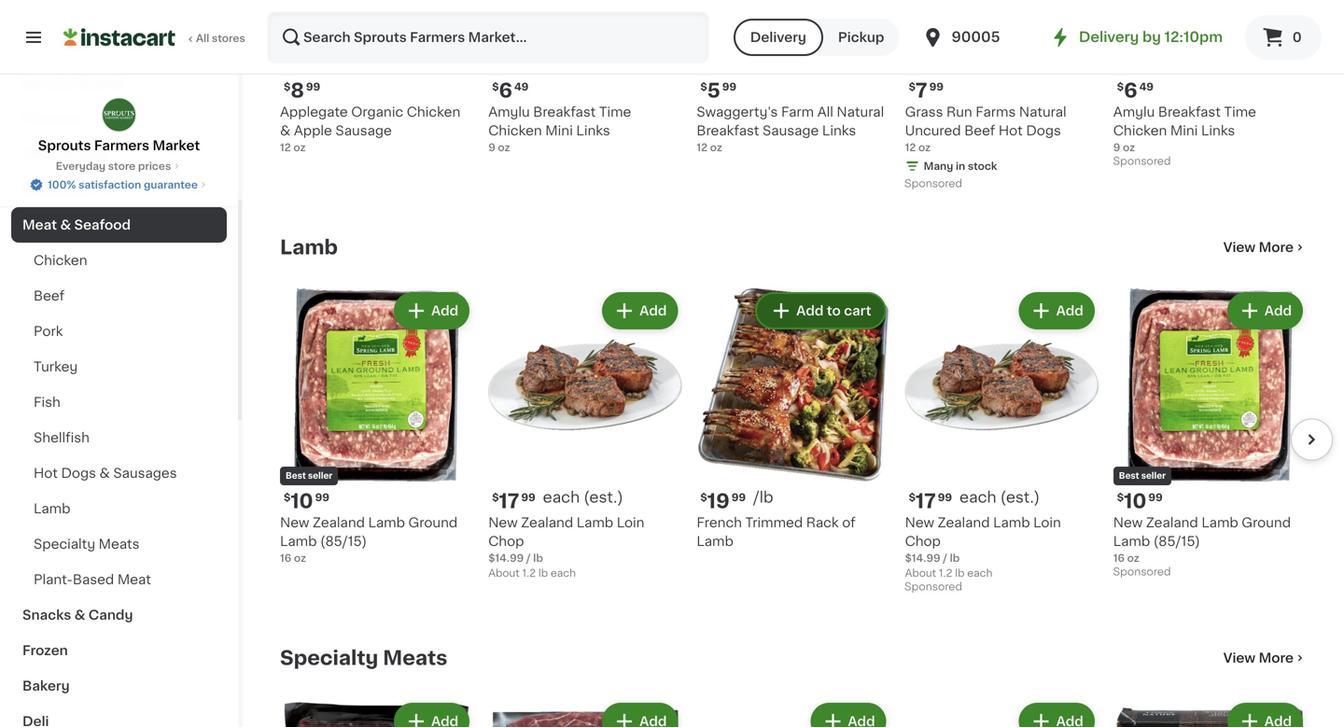 Task type: describe. For each thing, give the bounding box(es) containing it.
stores
[[212, 33, 245, 43]]

store
[[108, 161, 136, 171]]

everyday store prices
[[56, 161, 171, 171]]

fish
[[34, 396, 61, 409]]

delivery by 12:10pm
[[1079, 30, 1223, 44]]

4 add button from the left
[[1229, 294, 1302, 328]]

0 horizontal spatial breakfast
[[533, 105, 596, 119]]

meat & seafood link
[[11, 207, 227, 243]]

0 horizontal spatial organic
[[282, 60, 324, 70]]

view more link for lamb
[[1224, 238, 1307, 257]]

stock
[[968, 161, 998, 171]]

product group containing 6
[[1114, 0, 1307, 172]]

shellfish
[[34, 431, 90, 444]]

2 10 from the left
[[1124, 492, 1147, 511]]

beverages link
[[11, 172, 227, 207]]

add to cart
[[797, 304, 872, 317]]

sprouts farmers market link
[[38, 97, 200, 155]]

view more link for specialty meats
[[1224, 649, 1307, 667]]

0 vertical spatial specialty meats link
[[11, 527, 227, 562]]

loin for 1st $17.99 each (estimated) 'element'
[[617, 516, 645, 529]]

2 best seller from the left
[[1119, 472, 1166, 480]]

view for specialty meats
[[1224, 651, 1256, 665]]

add inside button
[[797, 304, 824, 317]]

item carousel region containing 8
[[280, 0, 1333, 206]]

of
[[842, 516, 856, 529]]

beverages
[[22, 183, 94, 196]]

0 vertical spatial lamb link
[[280, 236, 338, 258]]

plant-based meat
[[34, 573, 151, 586]]

0 horizontal spatial hot
[[34, 467, 58, 480]]

2 add from the left
[[640, 304, 667, 317]]

1 10 from the left
[[291, 492, 313, 511]]

sprouts brands link
[[11, 65, 227, 101]]

turkey link
[[11, 349, 227, 385]]

applegate
[[280, 105, 348, 119]]

2 (est.) from the left
[[1001, 490, 1040, 505]]

everyday
[[56, 161, 106, 171]]

rack
[[806, 516, 839, 529]]

market
[[153, 139, 200, 152]]

hot dogs & sausages
[[34, 467, 177, 480]]

delivery button
[[734, 19, 823, 56]]

1 vertical spatial specialty meats
[[280, 648, 448, 668]]

3 new from the left
[[905, 516, 935, 529]]

farmers
[[94, 139, 149, 152]]

lamb inside french trimmed rack of lamb
[[697, 535, 734, 548]]

1 vertical spatial beef
[[34, 289, 65, 303]]

1 ground from the left
[[408, 516, 458, 529]]

bakery link
[[11, 668, 227, 704]]

turkey
[[34, 360, 78, 373]]

2 $ 10 99 from the left
[[1117, 492, 1163, 511]]

4 new from the left
[[1114, 516, 1143, 529]]

2 $ 6 49 from the left
[[1117, 81, 1154, 100]]

0 vertical spatial specialty
[[34, 538, 95, 551]]

product group containing 7
[[905, 0, 1099, 194]]

1 vertical spatial meat
[[117, 573, 151, 586]]

sponsored badge image for 6
[[1114, 156, 1170, 167]]

2 ground from the left
[[1242, 516, 1291, 529]]

many in stock
[[924, 161, 998, 171]]

in
[[956, 161, 966, 171]]

seafood
[[74, 218, 131, 232]]

prices
[[138, 161, 171, 171]]

$ inside $ 5 99
[[701, 82, 707, 92]]

1 vertical spatial specialty meats link
[[280, 647, 448, 669]]

candy
[[89, 609, 133, 622]]

frozen link
[[11, 633, 227, 668]]

1 vertical spatial meats
[[383, 648, 448, 668]]

by
[[1143, 30, 1161, 44]]

hot dogs & sausages link
[[11, 456, 227, 491]]

0 vertical spatial all
[[196, 33, 209, 43]]

1 (85/15) from the left
[[320, 535, 367, 548]]

satisfaction
[[79, 180, 141, 190]]

brands
[[79, 77, 126, 90]]

& for candy
[[74, 609, 85, 622]]

$ 19 99 /lb
[[701, 490, 774, 511]]

more for lamb
[[1259, 241, 1294, 254]]

1 1.2 from the left
[[522, 568, 536, 578]]

/lb
[[754, 490, 774, 505]]

2 seller from the left
[[1142, 472, 1166, 480]]

0 horizontal spatial lamb link
[[11, 491, 227, 527]]

99 inside $ 5 99
[[722, 82, 737, 92]]

1 $17.99 each (estimated) element from the left
[[488, 489, 682, 514]]

$19.99 per pound element
[[697, 489, 890, 513]]

many
[[924, 161, 954, 171]]

cart
[[844, 304, 872, 317]]

2 zealand from the left
[[521, 516, 573, 529]]

99 inside $ 19 99 /lb
[[732, 492, 746, 503]]

natural for links
[[837, 105, 884, 119]]

chicken link
[[11, 243, 227, 278]]

sausage for 5
[[763, 124, 819, 137]]

$ inside $ 8 99
[[284, 82, 291, 92]]

/ for 1st $17.99 each (estimated) 'element'
[[526, 553, 531, 563]]

based
[[73, 573, 114, 586]]

bakery
[[22, 680, 70, 693]]

french trimmed rack of lamb
[[697, 516, 856, 548]]

90005 button
[[922, 11, 1034, 63]]

sprouts for sprouts brands
[[22, 77, 75, 90]]

0
[[1293, 31, 1302, 44]]

pork link
[[11, 314, 227, 349]]

1 about from the left
[[488, 568, 520, 578]]

99 inside $ 7 99
[[930, 82, 944, 92]]

& inside applegate organic chicken & apple sausage 12 oz
[[280, 124, 291, 137]]

eggs
[[76, 148, 110, 161]]

2 links from the left
[[576, 124, 610, 137]]

$14.99 for 2nd $17.99 each (estimated) 'element'
[[905, 553, 941, 563]]

$ 7 99
[[909, 81, 944, 100]]

2 6 from the left
[[1124, 81, 1138, 100]]

dogs inside grass run farms natural uncured beef hot dogs 12 oz
[[1026, 124, 1061, 137]]

0 vertical spatial meat
[[22, 218, 57, 232]]

7
[[916, 81, 928, 100]]

99 inside $ 8 99
[[306, 82, 320, 92]]

1 9 from the left
[[488, 142, 496, 153]]

$ 8 99
[[284, 81, 320, 100]]

uncured
[[905, 124, 961, 137]]

french
[[697, 516, 742, 529]]

frozen
[[22, 644, 68, 657]]

snacks & candy link
[[11, 598, 227, 633]]

1 time from the left
[[599, 105, 631, 119]]

1 best seller from the left
[[286, 472, 333, 480]]

1 amylu from the left
[[488, 105, 530, 119]]

0 vertical spatial specialty meats
[[34, 538, 140, 551]]

2 49 from the left
[[1140, 82, 1154, 92]]

100% satisfaction guarantee
[[48, 180, 198, 190]]

1 zealand from the left
[[313, 516, 365, 529]]

1 add from the left
[[431, 304, 459, 317]]

12 inside grass run farms natural uncured beef hot dogs 12 oz
[[905, 142, 916, 153]]

pickup
[[838, 31, 885, 44]]

grass run farms natural uncured beef hot dogs 12 oz
[[905, 105, 1067, 153]]

swaggerty's
[[697, 105, 778, 119]]

fish link
[[11, 385, 227, 420]]

sponsored badge image for 10
[[1114, 567, 1170, 578]]

produce link
[[11, 101, 227, 136]]

view more for lamb
[[1224, 241, 1294, 254]]

chicken inside 'link'
[[34, 254, 87, 267]]

1 6 from the left
[[499, 81, 513, 100]]

to
[[827, 304, 841, 317]]

1 $ 6 49 from the left
[[492, 81, 529, 100]]

1 17 from the left
[[499, 492, 519, 511]]

grass
[[905, 105, 943, 119]]

12 inside swaggerty's farm all natural breakfast sausage links 12 oz
[[697, 142, 708, 153]]

4 add from the left
[[1056, 304, 1084, 317]]

dairy & eggs link
[[11, 136, 227, 172]]

1 new from the left
[[280, 516, 309, 529]]

add to cart button
[[757, 294, 885, 328]]

2 horizontal spatial breakfast
[[1159, 105, 1221, 119]]

5 add from the left
[[1265, 304, 1292, 317]]

2 9 from the left
[[1114, 142, 1121, 153]]

swaggerty's farm all natural breakfast sausage links 12 oz
[[697, 105, 884, 153]]

& for seafood
[[60, 218, 71, 232]]

8
[[291, 81, 304, 100]]

1 (est.) from the left
[[584, 490, 623, 505]]

sponsored badge image for 7
[[905, 179, 962, 190]]

1 add button from the left
[[396, 294, 468, 328]]

sprouts farmers market
[[38, 139, 200, 152]]

1 seller from the left
[[308, 472, 333, 480]]

2 1.2 from the left
[[939, 568, 953, 578]]

2 new from the left
[[488, 516, 518, 529]]

90005
[[952, 30, 1000, 44]]



Task type: vqa. For each thing, say whether or not it's contained in the screenshot.
1st Watt from the left
no



Task type: locate. For each thing, give the bounding box(es) containing it.
0 horizontal spatial amylu breakfast time chicken mini links 9 oz
[[488, 105, 631, 153]]

49 down delivery by 12:10pm
[[1140, 82, 1154, 92]]

1 new zealand lamb ground lamb (85/15) 16 oz from the left
[[280, 516, 458, 563]]

guarantee
[[144, 180, 198, 190]]

1 horizontal spatial lamb link
[[280, 236, 338, 258]]

1 16 from the left
[[280, 553, 291, 563]]

1 horizontal spatial amylu
[[1114, 105, 1155, 119]]

1 horizontal spatial amylu breakfast time chicken mini links 9 oz
[[1114, 105, 1257, 153]]

1 horizontal spatial organic
[[351, 105, 404, 119]]

1 vertical spatial hot
[[34, 467, 58, 480]]

item carousel region
[[280, 0, 1333, 206], [254, 281, 1333, 617]]

0 vertical spatial beef
[[965, 124, 996, 137]]

add
[[431, 304, 459, 317], [640, 304, 667, 317], [797, 304, 824, 317], [1056, 304, 1084, 317], [1265, 304, 1292, 317]]

12 down uncured
[[905, 142, 916, 153]]

& down beverages
[[60, 218, 71, 232]]

& for eggs
[[62, 148, 73, 161]]

2 12 from the left
[[697, 142, 708, 153]]

1 sausage from the left
[[336, 124, 392, 137]]

1 vertical spatial all
[[818, 105, 834, 119]]

2 natural from the left
[[1019, 105, 1067, 119]]

2 $ 17 99 each (est.) from the left
[[909, 490, 1040, 511]]

plant-
[[34, 573, 73, 586]]

view more for specialty meats
[[1224, 651, 1294, 665]]

2 view from the top
[[1224, 651, 1256, 665]]

1 vertical spatial organic
[[351, 105, 404, 119]]

1 best from the left
[[286, 472, 306, 480]]

4 zealand from the left
[[1146, 516, 1199, 529]]

natural for hot
[[1019, 105, 1067, 119]]

3 links from the left
[[1202, 124, 1236, 137]]

$14.99 for 1st $17.99 each (estimated) 'element'
[[488, 553, 524, 563]]

1 horizontal spatial delivery
[[1079, 30, 1139, 44]]

1 $ 17 99 each (est.) from the left
[[492, 490, 623, 511]]

1 horizontal spatial sausage
[[763, 124, 819, 137]]

amylu inside product group
[[1114, 105, 1155, 119]]

6 down search field
[[499, 81, 513, 100]]

new zealand lamb loin chop $14.99 / lb about 1.2 lb each
[[488, 516, 645, 578], [905, 516, 1061, 578]]

1 vertical spatial lamb link
[[11, 491, 227, 527]]

specialty meats link
[[11, 527, 227, 562], [280, 647, 448, 669]]

natural right "farms"
[[1019, 105, 1067, 119]]

delivery up farm
[[750, 31, 807, 44]]

oz inside swaggerty's farm all natural breakfast sausage links 12 oz
[[710, 142, 723, 153]]

1 horizontal spatial 9
[[1114, 142, 1121, 153]]

about
[[488, 568, 520, 578], [905, 568, 937, 578]]

1 horizontal spatial meat
[[117, 573, 151, 586]]

6 down delivery by 12:10pm link
[[1124, 81, 1138, 100]]

breakfast inside swaggerty's farm all natural breakfast sausage links 12 oz
[[697, 124, 759, 137]]

sausage down farm
[[763, 124, 819, 137]]

2 view more link from the top
[[1224, 649, 1307, 667]]

view for lamb
[[1224, 241, 1256, 254]]

(85/15)
[[320, 535, 367, 548], [1154, 535, 1201, 548]]

$ 17 99 each (est.)
[[492, 490, 623, 511], [909, 490, 1040, 511]]

0 horizontal spatial 49
[[514, 82, 529, 92]]

dairy & eggs
[[22, 148, 110, 161]]

meat down beverages
[[22, 218, 57, 232]]

1 horizontal spatial beef
[[965, 124, 996, 137]]

natural
[[837, 105, 884, 119], [1019, 105, 1067, 119]]

1 horizontal spatial seller
[[1142, 472, 1166, 480]]

organic right applegate
[[351, 105, 404, 119]]

dogs
[[1026, 124, 1061, 137], [61, 467, 96, 480]]

lb
[[533, 553, 543, 563], [950, 553, 960, 563], [539, 568, 548, 578], [955, 568, 965, 578]]

hot inside grass run farms natural uncured beef hot dogs 12 oz
[[999, 124, 1023, 137]]

produce
[[22, 112, 79, 125]]

service type group
[[734, 19, 900, 56]]

farm
[[781, 105, 814, 119]]

12 down swaggerty's
[[697, 142, 708, 153]]

0 horizontal spatial $ 10 99
[[284, 492, 329, 511]]

0 horizontal spatial best
[[286, 472, 306, 480]]

best seller
[[286, 472, 333, 480], [1119, 472, 1166, 480]]

chicken inside applegate organic chicken & apple sausage 12 oz
[[407, 105, 461, 119]]

2 (85/15) from the left
[[1154, 535, 1201, 548]]

2 amylu from the left
[[1114, 105, 1155, 119]]

meat up snacks & candy link
[[117, 573, 151, 586]]

1 horizontal spatial meats
[[383, 648, 448, 668]]

1 horizontal spatial best seller
[[1119, 472, 1166, 480]]

0 horizontal spatial chop
[[488, 535, 524, 548]]

sprouts
[[22, 77, 75, 90], [38, 139, 91, 152]]

0 horizontal spatial about
[[488, 568, 520, 578]]

delivery inside button
[[750, 31, 807, 44]]

amylu down delivery by 12:10pm link
[[1114, 105, 1155, 119]]

sausage inside applegate organic chicken & apple sausage 12 oz
[[336, 124, 392, 137]]

$ 17 99 each (est.) for 1st $17.99 each (estimated) 'element'
[[492, 490, 623, 511]]

sprouts up everyday
[[38, 139, 91, 152]]

9
[[488, 142, 496, 153], [1114, 142, 1121, 153]]

oz inside applegate organic chicken & apple sausage 12 oz
[[293, 142, 306, 153]]

0 horizontal spatial $ 17 99 each (est.)
[[492, 490, 623, 511]]

meat & seafood
[[22, 218, 131, 232]]

snacks & candy
[[22, 609, 133, 622]]

all stores
[[196, 33, 245, 43]]

5
[[707, 81, 721, 100]]

2 / from the left
[[943, 553, 948, 563]]

1 mini from the left
[[545, 124, 573, 137]]

& down shellfish link
[[99, 467, 110, 480]]

2 $14.99 from the left
[[905, 553, 941, 563]]

0 vertical spatial sprouts
[[22, 77, 75, 90]]

0 horizontal spatial 6
[[499, 81, 513, 100]]

delivery for delivery by 12:10pm
[[1079, 30, 1139, 44]]

1 vertical spatial dogs
[[61, 467, 96, 480]]

breakfast
[[533, 105, 596, 119], [1159, 105, 1221, 119], [697, 124, 759, 137]]

100%
[[48, 180, 76, 190]]

beef
[[965, 124, 996, 137], [34, 289, 65, 303]]

organic up $ 8 99
[[282, 60, 324, 70]]

1 horizontal spatial loin
[[1034, 516, 1061, 529]]

sprouts brands
[[22, 77, 126, 90]]

0 horizontal spatial mini
[[545, 124, 573, 137]]

1 horizontal spatial time
[[1224, 105, 1257, 119]]

beef down "farms"
[[965, 124, 996, 137]]

chop for 2nd $17.99 each (estimated) 'element'
[[905, 535, 941, 548]]

2 mini from the left
[[1171, 124, 1198, 137]]

2 chop from the left
[[905, 535, 941, 548]]

1 vertical spatial view more link
[[1224, 649, 1307, 667]]

1 horizontal spatial new zealand lamb ground lamb (85/15) 16 oz
[[1114, 516, 1291, 563]]

1 vertical spatial sprouts
[[38, 139, 91, 152]]

delivery for delivery
[[750, 31, 807, 44]]

1 / from the left
[[526, 553, 531, 563]]

delivery left by on the top of the page
[[1079, 30, 1139, 44]]

pickup button
[[823, 19, 900, 56]]

0 vertical spatial dogs
[[1026, 124, 1061, 137]]

& left candy
[[74, 609, 85, 622]]

loin
[[617, 516, 645, 529], [1034, 516, 1061, 529]]

oz inside grass run farms natural uncured beef hot dogs 12 oz
[[919, 142, 931, 153]]

19
[[707, 492, 730, 511]]

instacart logo image
[[63, 26, 176, 49]]

1 vertical spatial item carousel region
[[254, 281, 1333, 617]]

1 horizontal spatial hot
[[999, 124, 1023, 137]]

more
[[1259, 241, 1294, 254], [1259, 651, 1294, 665]]

specialty meats
[[34, 538, 140, 551], [280, 648, 448, 668]]

1 amylu breakfast time chicken mini links 9 oz from the left
[[488, 105, 631, 153]]

1 loin from the left
[[617, 516, 645, 529]]

$ inside $ 7 99
[[909, 82, 916, 92]]

everyday store prices link
[[56, 159, 182, 174]]

0 vertical spatial item carousel region
[[280, 0, 1333, 206]]

chop for 1st $17.99 each (estimated) 'element'
[[488, 535, 524, 548]]

applegate organic chicken & apple sausage 12 oz
[[280, 105, 461, 153]]

amylu down search field
[[488, 105, 530, 119]]

farms
[[976, 105, 1016, 119]]

item carousel region containing 10
[[254, 281, 1333, 617]]

0 horizontal spatial (85/15)
[[320, 535, 367, 548]]

2 17 from the left
[[916, 492, 936, 511]]

1 horizontal spatial $ 10 99
[[1117, 492, 1163, 511]]

2 $17.99 each (estimated) element from the left
[[905, 489, 1099, 514]]

& left apple
[[280, 124, 291, 137]]

3 add from the left
[[797, 304, 824, 317]]

1 12 from the left
[[280, 142, 291, 153]]

0 horizontal spatial amylu
[[488, 105, 530, 119]]

beef link
[[11, 278, 227, 314]]

0 horizontal spatial specialty
[[34, 538, 95, 551]]

1 new zealand lamb loin chop $14.99 / lb about 1.2 lb each from the left
[[488, 516, 645, 578]]

sausages
[[113, 467, 177, 480]]

2 horizontal spatial 12
[[905, 142, 916, 153]]

/ for 2nd $17.99 each (estimated) 'element'
[[943, 553, 948, 563]]

1 $ 10 99 from the left
[[284, 492, 329, 511]]

$
[[284, 82, 291, 92], [701, 82, 707, 92], [492, 82, 499, 92], [909, 82, 916, 92], [1117, 82, 1124, 92], [284, 492, 291, 503], [701, 492, 707, 503], [492, 492, 499, 503], [909, 492, 916, 503], [1117, 492, 1124, 503]]

1 vertical spatial specialty
[[280, 648, 378, 668]]

1 horizontal spatial mini
[[1171, 124, 1198, 137]]

0 vertical spatial organic
[[282, 60, 324, 70]]

0 horizontal spatial links
[[576, 124, 610, 137]]

1 natural from the left
[[837, 105, 884, 119]]

0 vertical spatial meats
[[99, 538, 140, 551]]

sausage for 8
[[336, 124, 392, 137]]

1 horizontal spatial chop
[[905, 535, 941, 548]]

1 horizontal spatial 12
[[697, 142, 708, 153]]

$ 17 99 each (est.) for 2nd $17.99 each (estimated) 'element'
[[909, 490, 1040, 511]]

all right farm
[[818, 105, 834, 119]]

0 horizontal spatial time
[[599, 105, 631, 119]]

2 16 from the left
[[1114, 553, 1125, 563]]

natural inside grass run farms natural uncured beef hot dogs 12 oz
[[1019, 105, 1067, 119]]

delivery inside delivery by 12:10pm link
[[1079, 30, 1139, 44]]

1 horizontal spatial specialty meats
[[280, 648, 448, 668]]

0 horizontal spatial beef
[[34, 289, 65, 303]]

/
[[526, 553, 531, 563], [943, 553, 948, 563]]

0 horizontal spatial 9
[[488, 142, 496, 153]]

sausage
[[336, 124, 392, 137], [763, 124, 819, 137]]

6
[[499, 81, 513, 100], [1124, 81, 1138, 100]]

all left 'stores'
[[196, 33, 209, 43]]

0 horizontal spatial loin
[[617, 516, 645, 529]]

zealand
[[313, 516, 365, 529], [521, 516, 573, 529], [938, 516, 990, 529], [1146, 516, 1199, 529]]

$ 6 49 down search field
[[492, 81, 529, 100]]

links inside swaggerty's farm all natural breakfast sausage links 12 oz
[[822, 124, 856, 137]]

0 horizontal spatial dogs
[[61, 467, 96, 480]]

sausage inside swaggerty's farm all natural breakfast sausage links 12 oz
[[763, 124, 819, 137]]

1 horizontal spatial 10
[[1124, 492, 1147, 511]]

1 more from the top
[[1259, 241, 1294, 254]]

0 horizontal spatial /
[[526, 553, 531, 563]]

2 more from the top
[[1259, 651, 1294, 665]]

2 horizontal spatial links
[[1202, 124, 1236, 137]]

add button
[[396, 294, 468, 328], [604, 294, 676, 328], [1021, 294, 1093, 328], [1229, 294, 1302, 328]]

apple
[[294, 124, 332, 137]]

meats
[[99, 538, 140, 551], [383, 648, 448, 668]]

3 12 from the left
[[905, 142, 916, 153]]

beef inside grass run farms natural uncured beef hot dogs 12 oz
[[965, 124, 996, 137]]

loin for 2nd $17.99 each (estimated) 'element'
[[1034, 516, 1061, 529]]

0 horizontal spatial new zealand lamb ground lamb (85/15) 16 oz
[[280, 516, 458, 563]]

sprouts farmers market logo image
[[101, 97, 137, 133]]

1 horizontal spatial specialty meats link
[[280, 647, 448, 669]]

100% satisfaction guarantee button
[[29, 174, 209, 192]]

1 horizontal spatial $ 6 49
[[1117, 81, 1154, 100]]

0 horizontal spatial ground
[[408, 516, 458, 529]]

1 horizontal spatial links
[[822, 124, 856, 137]]

natural right farm
[[837, 105, 884, 119]]

shellfish link
[[11, 420, 227, 456]]

each
[[543, 490, 580, 505], [960, 490, 997, 505], [551, 568, 576, 578], [967, 568, 993, 578]]

0 horizontal spatial meats
[[99, 538, 140, 551]]

seller
[[308, 472, 333, 480], [1142, 472, 1166, 480]]

all stores link
[[63, 11, 246, 63]]

pork
[[34, 325, 63, 338]]

$ 5 99
[[701, 81, 737, 100]]

0 horizontal spatial delivery
[[750, 31, 807, 44]]

time
[[599, 105, 631, 119], [1224, 105, 1257, 119]]

0 vertical spatial view
[[1224, 241, 1256, 254]]

$ 6 49
[[492, 81, 529, 100], [1117, 81, 1154, 100]]

12:10pm
[[1165, 30, 1223, 44]]

hot down "farms"
[[999, 124, 1023, 137]]

sponsored badge image
[[1114, 156, 1170, 167], [905, 179, 962, 190], [1114, 567, 1170, 578], [905, 582, 962, 593]]

1 vertical spatial view
[[1224, 651, 1256, 665]]

1 view from the top
[[1224, 241, 1256, 254]]

0 horizontal spatial meat
[[22, 218, 57, 232]]

new zealand lamb ground lamb (85/15) 16 oz
[[280, 516, 458, 563], [1114, 516, 1291, 563]]

17
[[499, 492, 519, 511], [916, 492, 936, 511]]

2 about from the left
[[905, 568, 937, 578]]

2 time from the left
[[1224, 105, 1257, 119]]

organic inside applegate organic chicken & apple sausage 12 oz
[[351, 105, 404, 119]]

$ 10 99
[[284, 492, 329, 511], [1117, 492, 1163, 511]]

10
[[291, 492, 313, 511], [1124, 492, 1147, 511]]

0 horizontal spatial 16
[[280, 553, 291, 563]]

12 down applegate
[[280, 142, 291, 153]]

0 horizontal spatial specialty meats link
[[11, 527, 227, 562]]

$14.99
[[488, 553, 524, 563], [905, 553, 941, 563]]

1 view more link from the top
[[1224, 238, 1307, 257]]

1 chop from the left
[[488, 535, 524, 548]]

all inside swaggerty's farm all natural breakfast sausage links 12 oz
[[818, 105, 834, 119]]

new zealand lamb loin chop $14.99 / lb about 1.2 lb each for 1st $17.99 each (estimated) 'element'
[[488, 516, 645, 578]]

3 add button from the left
[[1021, 294, 1093, 328]]

natural inside swaggerty's farm all natural breakfast sausage links 12 oz
[[837, 105, 884, 119]]

$17.99 each (estimated) element
[[488, 489, 682, 514], [905, 489, 1099, 514]]

1 links from the left
[[822, 124, 856, 137]]

0 horizontal spatial (est.)
[[584, 490, 623, 505]]

1 vertical spatial more
[[1259, 651, 1294, 665]]

Search field
[[269, 13, 708, 62]]

0 vertical spatial hot
[[999, 124, 1023, 137]]

1 horizontal spatial specialty
[[280, 648, 378, 668]]

0 horizontal spatial $17.99 each (estimated) element
[[488, 489, 682, 514]]

oz
[[293, 142, 306, 153], [710, 142, 723, 153], [498, 142, 510, 153], [919, 142, 931, 153], [1123, 142, 1135, 153], [294, 553, 306, 563], [1128, 553, 1140, 563]]

1 horizontal spatial new zealand lamb loin chop $14.99 / lb about 1.2 lb each
[[905, 516, 1061, 578]]

new zealand lamb loin chop $14.99 / lb about 1.2 lb each for 2nd $17.99 each (estimated) 'element'
[[905, 516, 1061, 578]]

1 49 from the left
[[514, 82, 529, 92]]

sprouts for sprouts farmers market
[[38, 139, 91, 152]]

$ 6 49 down delivery by 12:10pm link
[[1117, 81, 1154, 100]]

plant-based meat link
[[11, 562, 227, 598]]

0 horizontal spatial 12
[[280, 142, 291, 153]]

delivery by 12:10pm link
[[1049, 26, 1223, 49]]

2 new zealand lamb ground lamb (85/15) 16 oz from the left
[[1114, 516, 1291, 563]]

0 horizontal spatial natural
[[837, 105, 884, 119]]

0 horizontal spatial all
[[196, 33, 209, 43]]

12 inside applegate organic chicken & apple sausage 12 oz
[[280, 142, 291, 153]]

more for specialty meats
[[1259, 651, 1294, 665]]

1 horizontal spatial breakfast
[[697, 124, 759, 137]]

2 view more from the top
[[1224, 651, 1294, 665]]

49 down search field
[[514, 82, 529, 92]]

1 view more from the top
[[1224, 241, 1294, 254]]

(est.)
[[584, 490, 623, 505], [1001, 490, 1040, 505]]

1 horizontal spatial 16
[[1114, 553, 1125, 563]]

1.2
[[522, 568, 536, 578], [939, 568, 953, 578]]

$ inside $ 19 99 /lb
[[701, 492, 707, 503]]

0 horizontal spatial new zealand lamb loin chop $14.99 / lb about 1.2 lb each
[[488, 516, 645, 578]]

2 loin from the left
[[1034, 516, 1061, 529]]

1 horizontal spatial best
[[1119, 472, 1140, 480]]

1 horizontal spatial ground
[[1242, 516, 1291, 529]]

2 add button from the left
[[604, 294, 676, 328]]

view more
[[1224, 241, 1294, 254], [1224, 651, 1294, 665]]

dairy
[[22, 148, 59, 161]]

hot down the shellfish
[[34, 467, 58, 480]]

None search field
[[267, 11, 709, 63]]

amylu breakfast time chicken mini links 9 oz
[[488, 105, 631, 153], [1114, 105, 1257, 153]]

1 horizontal spatial dogs
[[1026, 124, 1061, 137]]

1 $14.99 from the left
[[488, 553, 524, 563]]

ground
[[408, 516, 458, 529], [1242, 516, 1291, 529]]

run
[[947, 105, 973, 119]]

product group
[[905, 0, 1099, 194], [1114, 0, 1307, 172], [280, 288, 474, 566], [488, 288, 682, 581], [697, 288, 890, 551], [905, 288, 1099, 598], [1114, 288, 1307, 583], [280, 699, 474, 727], [488, 699, 682, 727], [697, 699, 890, 727], [905, 699, 1099, 727], [1114, 699, 1307, 727]]

trimmed
[[746, 516, 803, 529]]

& up everyday
[[62, 148, 73, 161]]

0 horizontal spatial 10
[[291, 492, 313, 511]]

1 horizontal spatial $17.99 each (estimated) element
[[905, 489, 1099, 514]]

product group containing 19
[[697, 288, 890, 551]]

2 best from the left
[[1119, 472, 1140, 480]]

0 horizontal spatial $ 6 49
[[492, 81, 529, 100]]

mini
[[545, 124, 573, 137], [1171, 124, 1198, 137]]

2 amylu breakfast time chicken mini links 9 oz from the left
[[1114, 105, 1257, 153]]

beef up pork
[[34, 289, 65, 303]]

0 horizontal spatial sausage
[[336, 124, 392, 137]]

sprouts up produce
[[22, 77, 75, 90]]

1 horizontal spatial natural
[[1019, 105, 1067, 119]]

2 sausage from the left
[[763, 124, 819, 137]]

sausage right apple
[[336, 124, 392, 137]]

0 button
[[1245, 15, 1322, 60]]

snacks
[[22, 609, 71, 622]]

3 zealand from the left
[[938, 516, 990, 529]]

2 new zealand lamb loin chop $14.99 / lb about 1.2 lb each from the left
[[905, 516, 1061, 578]]



